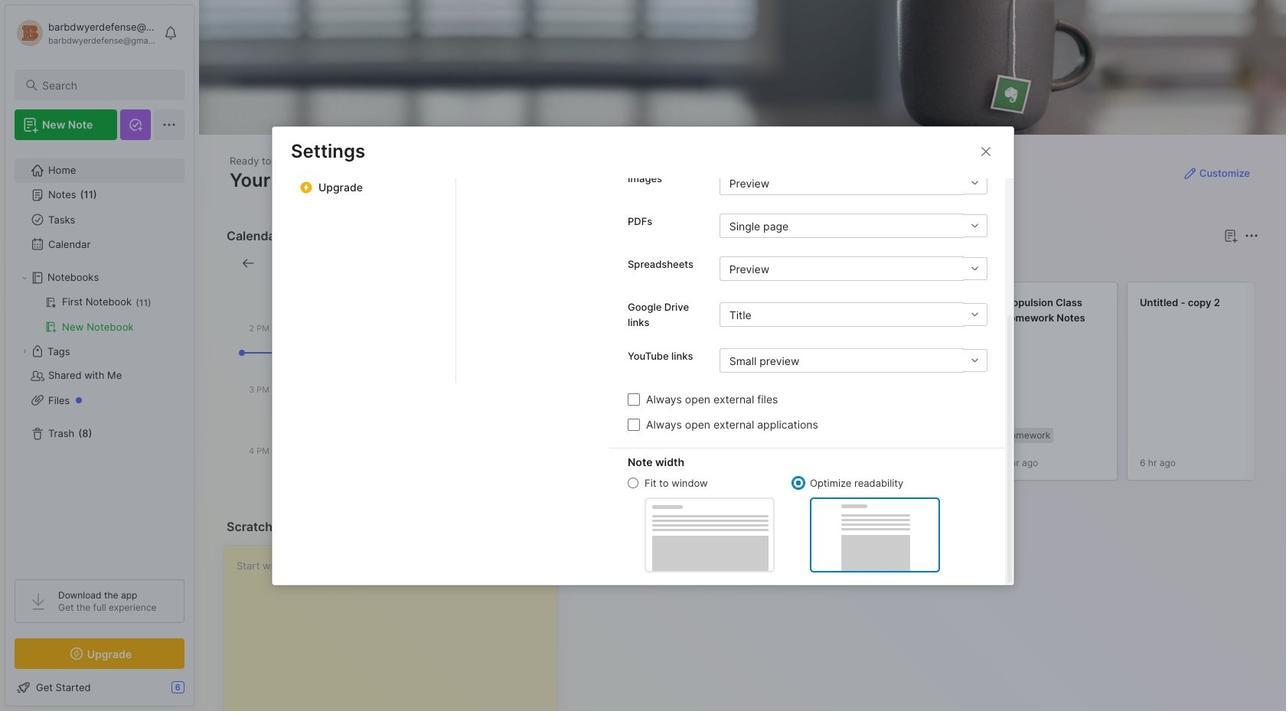 Task type: vqa. For each thing, say whether or not it's contained in the screenshot.
OPTION GROUP
yes



Task type: describe. For each thing, give the bounding box(es) containing it.
expand tags image
[[20, 347, 29, 356]]

1 tab from the left
[[579, 254, 624, 273]]

Choose default view option for Images field
[[720, 171, 988, 195]]

none search field inside main element
[[42, 76, 171, 94]]

Choose default view option for PDFs field
[[720, 214, 988, 238]]

2 tab from the left
[[630, 254, 692, 273]]

group inside main element
[[15, 290, 184, 339]]



Task type: locate. For each thing, give the bounding box(es) containing it.
close image
[[977, 142, 996, 160]]

Search text field
[[42, 78, 171, 93]]

tab list
[[456, 0, 610, 383], [579, 254, 1257, 273]]

option group
[[628, 476, 940, 572]]

Choose default view option for YouTube links field
[[720, 348, 988, 373]]

tree
[[5, 149, 194, 566]]

tab
[[579, 254, 624, 273], [630, 254, 692, 273]]

Start writing… text field
[[237, 546, 556, 711]]

None radio
[[628, 478, 639, 489], [793, 478, 804, 489], [628, 478, 639, 489], [793, 478, 804, 489]]

None checkbox
[[628, 419, 640, 431]]

Choose default view option for Spreadsheets field
[[720, 257, 988, 281]]

0 horizontal spatial tab
[[579, 254, 624, 273]]

group
[[15, 290, 184, 339]]

row group
[[576, 282, 1287, 490]]

tree inside main element
[[5, 149, 194, 566]]

None checkbox
[[628, 393, 640, 406]]

1 horizontal spatial tab
[[630, 254, 692, 273]]

expand notebooks image
[[20, 273, 29, 283]]

main element
[[0, 0, 199, 711]]

None search field
[[42, 76, 171, 94]]

Choose default view option for Google Drive links field
[[720, 303, 988, 327]]



